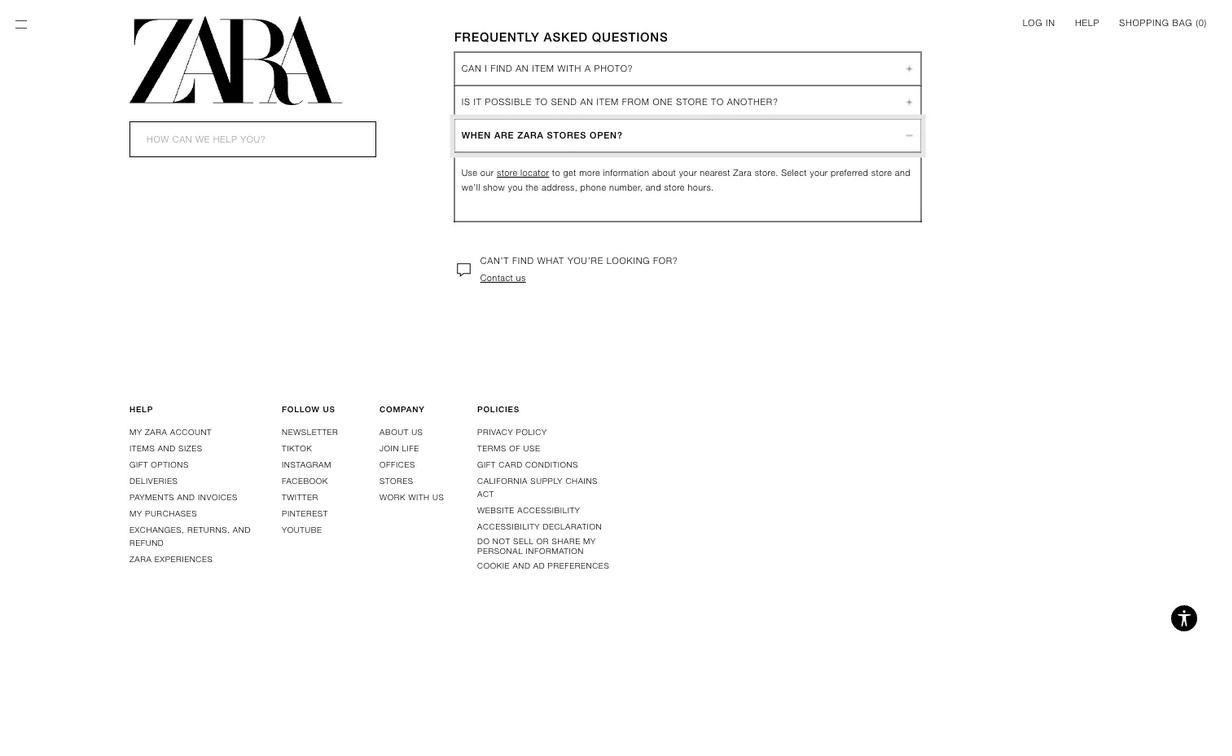 Task type: vqa. For each thing, say whether or not it's contained in the screenshot.
the
yes



Task type: locate. For each thing, give the bounding box(es) containing it.
1 vertical spatial help
[[130, 404, 153, 414]]

2 vertical spatial and
[[513, 561, 531, 571]]

what
[[538, 256, 565, 266]]

1 horizontal spatial your
[[810, 168, 828, 178]]

zara down refund
[[130, 554, 152, 564]]

follow us
[[282, 404, 335, 414]]

supply
[[531, 476, 563, 486]]

1 horizontal spatial and
[[177, 492, 195, 502]]

youtube link
[[282, 525, 322, 535]]

and down about
[[646, 182, 661, 193]]

in
[[1046, 18, 1056, 28]]

deliveries link
[[130, 476, 178, 486]]

privacy policy link
[[477, 427, 547, 437]]

0 vertical spatial and
[[895, 168, 911, 178]]

and up options
[[158, 443, 176, 453]]

experiences
[[155, 554, 213, 564]]

us right follow
[[323, 404, 335, 414]]

0 vertical spatial zara
[[517, 130, 544, 140]]

tiktok link
[[282, 443, 312, 453]]

information
[[526, 546, 584, 556]]

us
[[516, 273, 526, 283], [323, 404, 335, 414], [412, 427, 423, 437], [433, 492, 444, 502]]

cookie and ad preferences button
[[477, 561, 610, 571]]

0 horizontal spatial help
[[130, 404, 153, 414]]

frequently asked questions
[[454, 30, 668, 44]]

2 horizontal spatial and
[[233, 525, 251, 535]]

1 my from the top
[[130, 427, 142, 437]]

0 status
[[1199, 18, 1205, 28]]

1 vertical spatial and
[[646, 182, 661, 193]]

my purchases link
[[130, 509, 197, 518]]

contact
[[480, 273, 513, 283]]

log in
[[1023, 18, 1056, 28]]

zara logo united states. image
[[130, 16, 343, 105]]

about
[[380, 427, 409, 437]]

)
[[1205, 18, 1207, 28]]

hours.
[[688, 182, 714, 193]]

payments
[[130, 492, 175, 502]]

you
[[508, 182, 523, 193]]

my
[[130, 427, 142, 437], [130, 509, 142, 518]]

zara
[[734, 168, 752, 178]]

preferences
[[548, 561, 610, 571]]

and right the returns,
[[233, 525, 251, 535]]

and
[[895, 168, 911, 178], [646, 182, 661, 193], [513, 561, 531, 571]]

accessibility up 'not'
[[477, 522, 540, 531]]

us right with
[[433, 492, 444, 502]]

looking
[[607, 256, 650, 266]]

and up purchases
[[177, 492, 195, 502]]

my zara account items and sizes gift options deliveries payments and invoices my purchases exchanges, returns, and refund zara experiences
[[130, 427, 251, 564]]

policies
[[477, 404, 520, 414]]

zara right are
[[517, 130, 544, 140]]

instagram
[[282, 460, 331, 470]]

my up items in the left bottom of the page
[[130, 427, 142, 437]]

and inside privacy policy terms of use gift card conditions california supply chains act website accessibility accessibility declaration do not sell or share my personal information cookie and ad preferences
[[513, 561, 531, 571]]

address,
[[542, 182, 578, 193]]

store
[[497, 168, 518, 178], [871, 168, 892, 178], [664, 182, 685, 193]]

zara
[[517, 130, 544, 140], [145, 427, 167, 437], [130, 554, 152, 564]]

0 vertical spatial my
[[130, 427, 142, 437]]

locator
[[521, 168, 549, 178]]

store up you
[[497, 168, 518, 178]]

and down less icon
[[895, 168, 911, 178]]

share
[[552, 536, 581, 546]]

us down find
[[516, 273, 526, 283]]

about us join life offices stores work with us
[[380, 427, 444, 502]]

2 vertical spatial and
[[233, 525, 251, 535]]

1 horizontal spatial and
[[646, 182, 661, 193]]

0 horizontal spatial and
[[513, 561, 531, 571]]

(
[[1196, 18, 1199, 28]]

california supply chains act link
[[477, 476, 598, 499]]

accessibility declaration link
[[477, 522, 602, 531]]

newsletter
[[282, 427, 338, 437]]

accessibility up accessibility declaration link
[[518, 505, 580, 515]]

1 vertical spatial my
[[130, 509, 142, 518]]

accessibility image
[[1168, 602, 1201, 635]]

1 horizontal spatial help
[[1075, 18, 1100, 28]]

us up life
[[412, 427, 423, 437]]

help up my zara account link
[[130, 404, 153, 414]]

your up hours.
[[679, 168, 697, 178]]

zara up items and sizes link
[[145, 427, 167, 437]]

store down about
[[664, 182, 685, 193]]

How can we help you? search field
[[130, 121, 376, 157]]

exchanges, returns, and refund link
[[130, 525, 251, 548]]

payments and invoices link
[[130, 492, 238, 502]]

join
[[380, 443, 399, 453]]

my down payments
[[130, 509, 142, 518]]

store right preferred at top right
[[871, 168, 892, 178]]

help right in
[[1075, 18, 1100, 28]]

find
[[513, 256, 534, 266]]

the
[[526, 182, 539, 193]]

pinterest
[[282, 509, 328, 518]]

more
[[579, 168, 600, 178]]

facebook
[[282, 476, 328, 486]]

0
[[1199, 18, 1205, 28]]

deliveries
[[130, 476, 178, 486]]

help link
[[1075, 16, 1100, 29]]

tiktok
[[282, 443, 312, 453]]

invoices
[[198, 492, 238, 502]]

card
[[499, 460, 523, 470]]

0 horizontal spatial store
[[497, 168, 518, 178]]

of
[[509, 443, 521, 453]]

twitter
[[282, 492, 318, 502]]

and left ad
[[513, 561, 531, 571]]

work
[[380, 492, 406, 502]]

help
[[1075, 18, 1100, 28], [130, 404, 153, 414]]

or
[[537, 536, 549, 546]]

purchases
[[145, 509, 197, 518]]

information
[[603, 168, 650, 178]]

your
[[679, 168, 697, 178], [810, 168, 828, 178]]

frequently
[[454, 30, 540, 44]]

accessibility
[[518, 505, 580, 515], [477, 522, 540, 531]]

newsletter tiktok instagram facebook twitter pinterest youtube
[[282, 427, 338, 535]]

your right select
[[810, 168, 828, 178]]

my zara account link
[[130, 427, 212, 437]]

and
[[158, 443, 176, 453], [177, 492, 195, 502], [233, 525, 251, 535]]

number,
[[609, 182, 643, 193]]

0 vertical spatial and
[[158, 443, 176, 453]]

twitter link
[[282, 492, 318, 502]]

1 vertical spatial zara
[[145, 427, 167, 437]]

phone
[[581, 182, 607, 193]]

2 horizontal spatial store
[[871, 168, 892, 178]]

gift options link
[[130, 460, 189, 470]]

with
[[408, 492, 430, 502]]

open menu image
[[13, 16, 29, 33]]

0 horizontal spatial your
[[679, 168, 697, 178]]



Task type: describe. For each thing, give the bounding box(es) containing it.
conditions
[[525, 460, 578, 470]]

gift
[[130, 460, 148, 470]]

account
[[170, 427, 212, 437]]

0 horizontal spatial and
[[158, 443, 176, 453]]

exchanges,
[[130, 525, 185, 535]]

log
[[1023, 18, 1043, 28]]

privacy
[[477, 427, 513, 437]]

pinterest link
[[282, 509, 328, 518]]

join life link
[[380, 443, 419, 453]]

do not sell or share my personal information button
[[477, 536, 613, 556]]

you're
[[568, 256, 604, 266]]

get
[[563, 168, 577, 178]]

when are zara stores open?
[[462, 130, 623, 140]]

1 your from the left
[[679, 168, 697, 178]]

follow
[[282, 404, 320, 414]]

website accessibility link
[[477, 505, 580, 515]]

preferred
[[831, 168, 869, 178]]

1 horizontal spatial store
[[664, 182, 685, 193]]

stores
[[380, 476, 414, 486]]

log in link
[[1023, 16, 1056, 29]]

zara inside dropdown button
[[517, 130, 544, 140]]

0 vertical spatial help
[[1075, 18, 1100, 28]]

returns,
[[187, 525, 230, 535]]

terms of use link
[[477, 443, 540, 453]]

bag
[[1173, 18, 1193, 28]]

2 horizontal spatial and
[[895, 168, 911, 178]]

store locator link
[[497, 168, 549, 178]]

for?
[[653, 256, 678, 266]]

questions
[[592, 30, 668, 44]]

life
[[402, 443, 419, 453]]

refund
[[130, 538, 164, 548]]

can't find what you're looking for? contact us
[[480, 256, 678, 283]]

are
[[494, 130, 514, 140]]

show
[[483, 182, 505, 193]]

1 vertical spatial and
[[177, 492, 195, 502]]

options
[[151, 460, 189, 470]]

use
[[523, 443, 540, 453]]

ad
[[533, 561, 545, 571]]

instagram link
[[282, 460, 331, 470]]

open?
[[590, 130, 623, 140]]

declaration
[[543, 522, 602, 531]]

2 your from the left
[[810, 168, 828, 178]]

about
[[652, 168, 676, 178]]

sell
[[513, 536, 534, 546]]

we'll
[[462, 182, 480, 193]]

policy
[[516, 427, 547, 437]]

cookie
[[477, 561, 510, 571]]

personal
[[477, 546, 523, 556]]

our
[[481, 168, 494, 178]]

items and sizes link
[[130, 443, 203, 453]]

us inside can't find what you're looking for? contact us
[[516, 273, 526, 283]]

privacy policy terms of use gift card conditions california supply chains act website accessibility accessibility declaration do not sell or share my personal information cookie and ad preferences
[[477, 427, 610, 571]]

shopping bag ( 0 )
[[1120, 18, 1207, 28]]

chains
[[566, 476, 598, 486]]

newsletter link
[[282, 427, 338, 437]]

items
[[130, 443, 155, 453]]

sizes
[[178, 443, 203, 453]]

2 vertical spatial zara
[[130, 554, 152, 564]]

2 my from the top
[[130, 509, 142, 518]]

california
[[477, 476, 528, 486]]

select
[[781, 168, 807, 178]]

1 vertical spatial accessibility
[[477, 522, 540, 531]]

stores
[[547, 130, 587, 140]]

when
[[462, 130, 491, 140]]

nearest
[[700, 168, 731, 178]]

0 vertical spatial accessibility
[[518, 505, 580, 515]]

less image
[[905, 126, 915, 145]]

facebook link
[[282, 476, 328, 486]]

asked
[[544, 30, 588, 44]]

zara experiences link
[[130, 554, 213, 564]]

about us link
[[380, 427, 423, 437]]

terms
[[477, 443, 507, 453]]

use
[[462, 168, 478, 178]]

gift card conditions link
[[477, 460, 578, 470]]

offices link
[[380, 460, 415, 470]]

gift
[[477, 460, 496, 470]]

offices
[[380, 460, 415, 470]]

not
[[493, 536, 511, 546]]

can't
[[480, 256, 509, 266]]

to
[[552, 168, 560, 178]]

work with us link
[[380, 492, 444, 502]]



